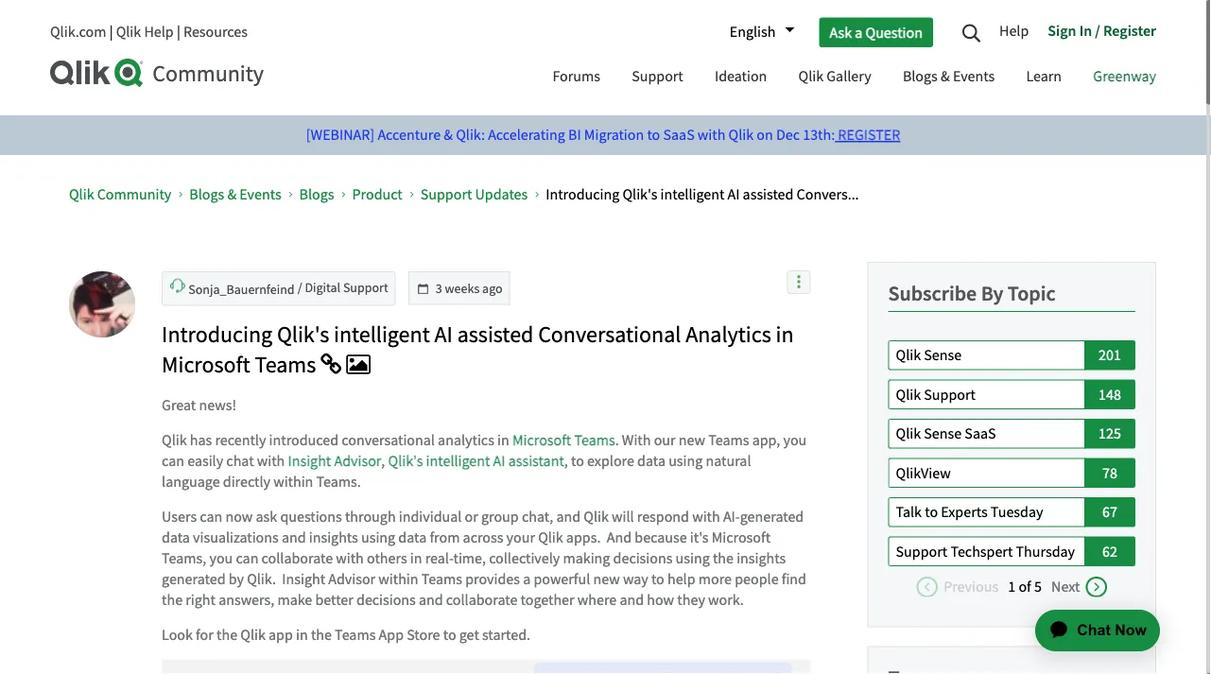 Task type: locate. For each thing, give the bounding box(es) containing it.
and down way
[[620, 590, 644, 609]]

new right the our
[[679, 430, 705, 450]]

list for subscribe by topic
[[888, 340, 1135, 597]]

digital support
[[302, 279, 388, 296]]

0 vertical spatial saas
[[663, 125, 695, 145]]

teams inside users can now ask questions through individual or group chat, and qlik will respond with ai-generated data visualizations and insights using data from across your qlik apps.  and because it's microsoft teams, you can collaborate with others in real-time, collectively making decisions using the insights generated by qlik.  insight advisor within teams provides a powerful new way to help more people find the right answers, make better decisions and collaborate together where and how they work.
[[421, 569, 462, 589]]

events left the learn
[[953, 67, 995, 86]]

2 , from the left
[[564, 451, 568, 470]]

ai for convers...
[[727, 184, 740, 204]]

blogs & events button
[[889, 50, 1009, 106]]

0 horizontal spatial assisted
[[457, 320, 534, 349]]

to inside , to explore data using natural language directly within
[[571, 451, 584, 470]]

advisor up teams .
[[334, 451, 381, 470]]

|
[[109, 22, 113, 42], [177, 22, 180, 42]]

application
[[1000, 587, 1183, 674]]

& inside dropdown button
[[941, 67, 950, 86]]

qlik:
[[456, 125, 485, 145]]

data
[[637, 451, 666, 470], [162, 528, 190, 547], [398, 528, 427, 547]]

0 vertical spatial decisions
[[613, 548, 673, 568]]

2 horizontal spatial microsoft
[[712, 528, 771, 547]]

qlik.com link
[[50, 22, 106, 42]]

1 vertical spatial advisor
[[328, 569, 375, 589]]

1 vertical spatial &
[[444, 125, 453, 145]]

blogs & events for blogs & events dropdown button
[[903, 67, 995, 86]]

support down talk
[[896, 542, 947, 561]]

0 horizontal spatial you
[[209, 548, 233, 568]]

you down the visualizations at the bottom left of page
[[209, 548, 233, 568]]

qlik's for introducing qlik's intelligent ai assisted convers...
[[622, 184, 657, 204]]

can inside . with our new teams app, you can easily chat with
[[162, 451, 184, 470]]

events inside dropdown button
[[953, 67, 995, 86]]

2 horizontal spatial can
[[236, 548, 258, 568]]

0 horizontal spatial microsoft
[[162, 351, 250, 380]]

conversational
[[342, 430, 435, 450]]

1 vertical spatial by
[[228, 569, 244, 589]]

can up language
[[162, 451, 184, 470]]

2 horizontal spatial data
[[637, 451, 666, 470]]

support techspert thursday link
[[888, 537, 1085, 566]]

0 vertical spatial new
[[679, 430, 705, 450]]

you inside . with our new teams app, you can easily chat with
[[783, 430, 807, 450]]

assisted down 'on'
[[743, 184, 794, 204]]

assisted inside introducing qlik's intelligent ai assisted conversational analytics in microsoft teams
[[457, 320, 534, 349]]

1 horizontal spatial insights
[[737, 548, 786, 568]]

help link
[[999, 14, 1038, 50]]

introducing qlik's intelligent ai assisted conversational analytics in microsoft teams
[[162, 320, 794, 380]]

list
[[69, 169, 1104, 219], [888, 340, 1135, 597]]

you inside users can now ask questions through individual or group chat, and qlik will respond with ai-generated data visualizations and insights using data from across your qlik apps.  and because it's microsoft teams, you can collaborate with others in real-time, collectively making decisions using the insights generated by qlik.  insight advisor within teams provides a powerful new way to help more people find the right answers, make better decisions and collaborate together where and how they work.
[[209, 548, 233, 568]]

1 horizontal spatial blogs & events
[[903, 67, 995, 86]]

0 vertical spatial assisted
[[743, 184, 794, 204]]

blogs & events link
[[189, 184, 281, 204]]

store
[[407, 625, 440, 644]]

ai inside list
[[727, 184, 740, 204]]

teams .
[[316, 472, 361, 491]]

our
[[654, 430, 676, 450]]

blogs left product link
[[299, 184, 334, 204]]

0 horizontal spatial introducing
[[162, 320, 272, 349]]

it's
[[690, 528, 709, 547]]

1 vertical spatial assisted
[[457, 320, 534, 349]]

introducing qlik's intelligent ai assisted convers...
[[546, 184, 859, 204]]

to up the how
[[651, 569, 664, 589]]

intelligent
[[660, 184, 724, 204], [334, 320, 430, 349], [426, 451, 490, 470]]

0 vertical spatial can
[[162, 451, 184, 470]]

for
[[196, 625, 214, 644]]

0 horizontal spatial a
[[523, 569, 531, 589]]

qlik's for introducing qlik's intelligent ai assisted conversational analytics in microsoft teams
[[277, 320, 329, 349]]

data down the our
[[637, 451, 666, 470]]

0 horizontal spatial ,
[[381, 451, 385, 470]]

| right qlik.com
[[109, 22, 113, 42]]

analytics
[[686, 320, 771, 349]]

by up answers, at left
[[228, 569, 244, 589]]

teams left message contains a hyperlink image at the bottom left
[[255, 351, 316, 380]]

in inside introducing qlik's intelligent ai assisted conversational analytics in microsoft teams
[[776, 320, 794, 349]]

1 , from the left
[[381, 451, 385, 470]]

1 vertical spatial microsoft
[[512, 430, 571, 450]]

ai for conversational
[[434, 320, 453, 349]]

. up the through
[[357, 472, 361, 491]]

time,
[[453, 548, 486, 568]]

0 vertical spatial qlik's
[[622, 184, 657, 204]]

1 of 5 next
[[1008, 577, 1080, 596]]

1 horizontal spatial blogs
[[299, 184, 334, 204]]

resources link
[[183, 22, 248, 42]]

0 vertical spatial within
[[273, 472, 313, 491]]

qlik gallery
[[798, 67, 871, 86]]

ai inside introducing qlik's intelligent ai assisted conversational analytics in microsoft teams
[[434, 320, 453, 349]]

intelligent for convers...
[[660, 184, 724, 204]]

. inside . with our new teams app, you can easily chat with
[[615, 430, 619, 450]]

collaborate up make
[[261, 548, 333, 568]]

within inside users can now ask questions through individual or group chat, and qlik will respond with ai-generated data visualizations and insights using data from across your qlik apps.  and because it's microsoft teams, you can collaborate with others in real-time, collectively making decisions using the insights generated by qlik.  insight advisor within teams provides a powerful new way to help more people find the right answers, make better decisions and collaborate together where and how they work.
[[378, 569, 418, 589]]

0 horizontal spatial by
[[228, 569, 244, 589]]

0 vertical spatial community
[[152, 59, 264, 88]]

language
[[162, 472, 220, 491]]

0 horizontal spatial saas
[[663, 125, 695, 145]]

ai
[[727, 184, 740, 204], [434, 320, 453, 349], [493, 451, 505, 470]]

| right qlik help link
[[177, 22, 180, 42]]

decisions
[[613, 548, 673, 568], [356, 590, 416, 609]]

microsoft up great news! on the bottom left of the page
[[162, 351, 250, 380]]

help
[[999, 21, 1029, 40], [144, 22, 174, 42]]

0 horizontal spatial generated
[[162, 569, 225, 589]]

saas down support popup button
[[663, 125, 695, 145]]

support
[[632, 67, 683, 86], [420, 184, 472, 204], [343, 279, 388, 296], [924, 385, 976, 404], [896, 542, 947, 561]]

assisted for conversational
[[457, 320, 534, 349]]

blogs right qlik community
[[189, 184, 224, 204]]

introducing down sonja_bauernfei
[[162, 320, 272, 349]]

0 vertical spatial microsoft
[[162, 351, 250, 380]]

help left sign
[[999, 21, 1029, 40]]

intelligent inside introducing qlik's intelligent ai assisted conversational analytics in microsoft teams
[[334, 320, 430, 349]]

0 vertical spatial using
[[669, 451, 703, 470]]

insight
[[288, 451, 331, 470], [282, 569, 325, 589]]

to left the get
[[443, 625, 456, 644]]

product link
[[352, 184, 402, 204]]

talk
[[896, 502, 922, 522]]

0 horizontal spatial decisions
[[356, 590, 416, 609]]

1 vertical spatial introducing
[[162, 320, 272, 349]]

qlik's down migration
[[622, 184, 657, 204]]

greenway
[[1093, 67, 1156, 86]]

support up qlik sense saas
[[924, 385, 976, 404]]

1 horizontal spatial assisted
[[743, 184, 794, 204]]

blogs
[[903, 67, 938, 86], [189, 184, 224, 204], [299, 184, 334, 204]]

qlik sense saas
[[896, 424, 996, 443]]

the
[[713, 548, 734, 568], [162, 590, 183, 609], [217, 625, 237, 644], [311, 625, 332, 644]]

using down it's
[[676, 548, 710, 568]]

ai left assistant
[[493, 451, 505, 470]]

support up migration
[[632, 67, 683, 86]]

intelligent for conversational
[[334, 320, 430, 349]]

using down the through
[[361, 528, 395, 547]]

group
[[481, 507, 519, 526]]

blogs & events
[[903, 67, 995, 86], [189, 184, 281, 204]]

0 vertical spatial you
[[783, 430, 807, 450]]

talk to experts tuesday
[[896, 502, 1043, 522]]

0 horizontal spatial |
[[109, 22, 113, 42]]

0 vertical spatial introducing
[[546, 184, 619, 204]]

teams
[[255, 351, 316, 380], [574, 430, 615, 450], [708, 430, 749, 450], [316, 472, 357, 491], [421, 569, 462, 589], [335, 625, 376, 644]]

new up where
[[593, 569, 620, 589]]

a right ask
[[855, 22, 863, 42]]

new
[[679, 430, 705, 450], [593, 569, 620, 589]]

within down others
[[378, 569, 418, 589]]

heading
[[888, 665, 929, 674]]

1 horizontal spatial ai
[[493, 451, 505, 470]]

learn button
[[1012, 50, 1076, 106]]

a down collectively
[[523, 569, 531, 589]]

teams up 'natural'
[[708, 430, 749, 450]]

insight down introduced
[[288, 451, 331, 470]]

new inside users can now ask questions through individual or group chat, and qlik will respond with ai-generated data visualizations and insights using data from across your qlik apps.  and because it's microsoft teams, you can collaborate with others in real-time, collectively making decisions using the insights generated by qlik.  insight advisor within teams provides a powerful new way to help more people find the right answers, make better decisions and collaborate together where and how they work.
[[593, 569, 620, 589]]

1 horizontal spatial ,
[[564, 451, 568, 470]]

0 vertical spatial &
[[941, 67, 950, 86]]

, inside , to explore data using natural language directly within
[[564, 451, 568, 470]]

&
[[941, 67, 950, 86], [444, 125, 453, 145], [227, 184, 236, 204]]

1 vertical spatial events
[[240, 184, 281, 204]]

0 horizontal spatial collaborate
[[261, 548, 333, 568]]

2 vertical spatial &
[[227, 184, 236, 204]]

you right app,
[[783, 430, 807, 450]]

0 horizontal spatial within
[[273, 472, 313, 491]]

events left blogs link
[[240, 184, 281, 204]]

0 vertical spatial .
[[615, 430, 619, 450]]

1 vertical spatial list
[[888, 340, 1135, 597]]

microsoft up assistant
[[512, 430, 571, 450]]

using down the our
[[669, 451, 703, 470]]

0 vertical spatial blogs & events
[[903, 67, 995, 86]]

support left updates
[[420, 184, 472, 204]]

. left with
[[615, 430, 619, 450]]

1 horizontal spatial generated
[[740, 507, 804, 526]]

in
[[776, 320, 794, 349], [497, 430, 509, 450], [410, 548, 422, 568], [296, 625, 308, 644]]

support for support updates
[[420, 184, 472, 204]]

can down the visualizations at the bottom left of page
[[236, 548, 258, 568]]

ask a question link
[[819, 17, 933, 47]]

qlik gallery link
[[784, 50, 886, 106]]

1
[[1008, 577, 1016, 596]]

5
[[1034, 577, 1042, 596]]

1 horizontal spatial introducing
[[546, 184, 619, 204]]

decisions up way
[[613, 548, 673, 568]]

1 horizontal spatial data
[[398, 528, 427, 547]]

support updates
[[420, 184, 528, 204]]

get
[[459, 625, 479, 644]]

, to explore data using natural language directly within
[[162, 451, 751, 491]]

collaborate down 'provides'
[[446, 590, 517, 609]]

sonja_bauernfeind image
[[69, 271, 135, 338]]

blogs inside dropdown button
[[903, 67, 938, 86]]

2 horizontal spatial qlik's
[[622, 184, 657, 204]]

introducing down bi
[[546, 184, 619, 204]]

sense for qlik sense
[[924, 346, 962, 365]]

1 horizontal spatial qlik's
[[388, 451, 423, 470]]

0 vertical spatial sense
[[924, 346, 962, 365]]

blogs & events left blogs link
[[189, 184, 281, 204]]

community link
[[50, 59, 519, 88]]

data down users
[[162, 528, 190, 547]]

1 vertical spatial insight
[[282, 569, 325, 589]]

blogs link
[[299, 184, 334, 204]]

microsoft down ai-
[[712, 528, 771, 547]]

with left others
[[336, 548, 364, 568]]

1 vertical spatial insights
[[737, 548, 786, 568]]

1 vertical spatial qlik's
[[277, 320, 329, 349]]

to right talk
[[925, 502, 938, 522]]

resources
[[183, 22, 248, 42]]

qlik
[[116, 22, 141, 42], [798, 67, 823, 86], [729, 125, 754, 145], [69, 184, 94, 204], [896, 346, 921, 365], [896, 385, 921, 404], [896, 424, 921, 443], [162, 430, 187, 450], [584, 507, 609, 526], [538, 528, 563, 547], [240, 625, 265, 644]]

by
[[981, 280, 1003, 306], [228, 569, 244, 589]]

0 vertical spatial list
[[69, 169, 1104, 219]]

menu bar
[[538, 50, 1170, 106]]

learn
[[1026, 67, 1062, 86]]

assisted down ago
[[457, 320, 534, 349]]

within up questions at the bottom left of page
[[273, 472, 313, 491]]

qlik's up message contains a hyperlink image at the bottom left
[[277, 320, 329, 349]]

product
[[352, 184, 402, 204]]

generated up right
[[162, 569, 225, 589]]

1 vertical spatial a
[[523, 569, 531, 589]]

qlik inside qlik support link
[[896, 385, 921, 404]]

qlik image
[[50, 59, 145, 87]]

teams down real-
[[421, 569, 462, 589]]

blogs for blogs & events dropdown button
[[903, 67, 938, 86]]

blogs for blogs & events link at left
[[189, 184, 224, 204]]

1 horizontal spatial decisions
[[613, 548, 673, 568]]

insights up people
[[737, 548, 786, 568]]

1 horizontal spatial saas
[[965, 424, 996, 443]]

2 vertical spatial ai
[[493, 451, 505, 470]]

to
[[647, 125, 660, 145], [571, 451, 584, 470], [925, 502, 938, 522], [651, 569, 664, 589], [443, 625, 456, 644]]

find
[[782, 569, 806, 589]]

microsoft inside introducing qlik's intelligent ai assisted conversational analytics in microsoft teams
[[162, 351, 250, 380]]

2 horizontal spatial blogs
[[903, 67, 938, 86]]

1 vertical spatial you
[[209, 548, 233, 568]]

1 horizontal spatial events
[[953, 67, 995, 86]]

qlik inside qlik sense link
[[896, 346, 921, 365]]

tuesday
[[991, 502, 1043, 522]]

blogs & events inside dropdown button
[[903, 67, 995, 86]]

ai down 3 on the left of page
[[434, 320, 453, 349]]

sense inside qlik sense link
[[924, 346, 962, 365]]

subscribe by topic heading
[[888, 280, 1056, 306]]

qlik's down qlik has recently introduced conversational analytics in microsoft teams
[[388, 451, 423, 470]]

0 vertical spatial a
[[855, 22, 863, 42]]

1 horizontal spatial a
[[855, 22, 863, 42]]

qlik community
[[69, 184, 171, 204]]

list containing qlik sense
[[888, 340, 1135, 597]]

introducing inside introducing qlik's intelligent ai assisted conversational analytics in microsoft teams
[[162, 320, 272, 349]]

list containing qlik community
[[69, 169, 1104, 219]]

1 horizontal spatial |
[[177, 22, 180, 42]]

blogs & events down question
[[903, 67, 995, 86]]

,
[[381, 451, 385, 470], [564, 451, 568, 470]]

sense for qlik sense saas
[[924, 424, 962, 443]]

introducing
[[546, 184, 619, 204], [162, 320, 272, 349]]

with right chat
[[257, 451, 285, 470]]

question
[[866, 22, 923, 42]]

support right the digital
[[343, 279, 388, 296]]

register
[[1103, 21, 1156, 40]]

ask a question
[[829, 22, 923, 42]]

sonja_bauernfei
[[188, 281, 280, 298]]

0 horizontal spatial events
[[240, 184, 281, 204]]

support inside popup button
[[632, 67, 683, 86]]

1 horizontal spatial within
[[378, 569, 418, 589]]

1 sense from the top
[[924, 346, 962, 365]]

message contains a hyperlink image
[[321, 353, 342, 376]]

sense up 'qlik support'
[[924, 346, 962, 365]]

by left topic
[[981, 280, 1003, 306]]

0 vertical spatial ai
[[727, 184, 740, 204]]

0 vertical spatial intelligent
[[660, 184, 724, 204]]

1 vertical spatial ai
[[434, 320, 453, 349]]

sense down 'qlik support'
[[924, 424, 962, 443]]

1 horizontal spatial you
[[783, 430, 807, 450]]

individual
[[399, 507, 462, 526]]

, left explore
[[564, 451, 568, 470]]

1 horizontal spatial microsoft
[[512, 430, 571, 450]]

using
[[669, 451, 703, 470], [361, 528, 395, 547], [676, 548, 710, 568]]

1 vertical spatial sense
[[924, 424, 962, 443]]

introducing for introducing qlik's intelligent ai assisted conversational analytics in microsoft teams
[[162, 320, 272, 349]]

teams left app at bottom left
[[335, 625, 376, 644]]

0 horizontal spatial blogs & events
[[189, 184, 281, 204]]

can left now
[[200, 507, 222, 526]]

1 vertical spatial saas
[[965, 424, 996, 443]]

1 horizontal spatial .
[[615, 430, 619, 450]]

data down the individual
[[398, 528, 427, 547]]

way
[[623, 569, 648, 589]]

0 horizontal spatial data
[[162, 528, 190, 547]]

help left the resources
[[144, 22, 174, 42]]

qlik inside qlik gallery link
[[798, 67, 823, 86]]

a inside users can now ask questions through individual or group chat, and qlik will respond with ai-generated data visualizations and insights using data from across your qlik apps.  and because it's microsoft teams, you can collaborate with others in real-time, collectively making decisions using the insights generated by qlik.  insight advisor within teams provides a powerful new way to help more people find the right answers, make better decisions and collaborate together where and how they work.
[[523, 569, 531, 589]]

using inside , to explore data using natural language directly within
[[669, 451, 703, 470]]

insight up make
[[282, 569, 325, 589]]

sign in / register link
[[1038, 14, 1156, 50]]

advisor up better
[[328, 569, 375, 589]]

0 horizontal spatial can
[[162, 451, 184, 470]]

1 vertical spatial generated
[[162, 569, 225, 589]]

0 vertical spatial generated
[[740, 507, 804, 526]]

sense inside qlik sense saas link
[[924, 424, 962, 443]]

ai left convers...
[[727, 184, 740, 204]]

2 horizontal spatial ai
[[727, 184, 740, 204]]

decisions up app at bottom left
[[356, 590, 416, 609]]

generated up people
[[740, 507, 804, 526]]

convers...
[[797, 184, 859, 204]]

qlik's inside introducing qlik's intelligent ai assisted conversational analytics in microsoft teams
[[277, 320, 329, 349]]

events for blogs & events dropdown button
[[953, 67, 995, 86]]

0 horizontal spatial &
[[227, 184, 236, 204]]

& for blogs & events link at left
[[227, 184, 236, 204]]

1 vertical spatial within
[[378, 569, 418, 589]]

saas down qlik support link
[[965, 424, 996, 443]]

across
[[463, 528, 503, 547]]

in
[[1079, 21, 1092, 40]]

qlik has recently introduced conversational analytics in microsoft teams
[[162, 430, 615, 450]]

advisor
[[334, 451, 381, 470], [328, 569, 375, 589]]

digital
[[305, 279, 340, 296]]

0 horizontal spatial qlik's
[[277, 320, 329, 349]]

1 vertical spatial new
[[593, 569, 620, 589]]

to left explore
[[571, 451, 584, 470]]

1 horizontal spatial help
[[999, 21, 1029, 40]]

blogs down question
[[903, 67, 938, 86]]

introducing for introducing qlik's intelligent ai assisted convers...
[[546, 184, 619, 204]]

on
[[757, 125, 773, 145]]

insights down questions at the bottom left of page
[[309, 528, 358, 547]]

, down conversational
[[381, 451, 385, 470]]

2 sense from the top
[[924, 424, 962, 443]]

teams up questions at the bottom left of page
[[316, 472, 357, 491]]



Task type: describe. For each thing, give the bounding box(es) containing it.
to inside users can now ask questions through individual or group chat, and qlik will respond with ai-generated data visualizations and insights using data from across your qlik apps.  and because it's microsoft teams, you can collaborate with others in real-time, collectively making decisions using the insights generated by qlik.  insight advisor within teams provides a powerful new way to help more people find the right answers, make better decisions and collaborate together where and how they work.
[[651, 569, 664, 589]]

chat
[[226, 451, 254, 470]]

where
[[577, 590, 617, 609]]

insight advisor , qlik's intelligent ai assistant
[[288, 451, 564, 470]]

support for support techspert thursday
[[896, 542, 947, 561]]

qlikview link
[[888, 458, 1085, 488]]

with up it's
[[692, 507, 720, 526]]

teams inside . with our new teams app, you can easily chat with
[[708, 430, 749, 450]]

insight inside users can now ask questions through individual or group chat, and qlik will respond with ai-generated data visualizations and insights using data from across your qlik apps.  and because it's microsoft teams, you can collaborate with others in real-time, collectively making decisions using the insights generated by qlik.  insight advisor within teams provides a powerful new way to help more people find the right answers, make better decisions and collaborate together where and how they work.
[[282, 569, 325, 589]]

because
[[635, 528, 687, 547]]

2 | from the left
[[177, 22, 180, 42]]

ideation button
[[700, 50, 781, 106]]

accenture
[[378, 125, 441, 145]]

explore
[[587, 451, 634, 470]]

now
[[225, 507, 253, 526]]

ai-
[[723, 507, 740, 526]]

support for support
[[632, 67, 683, 86]]

the up more
[[713, 548, 734, 568]]

gallery
[[827, 67, 871, 86]]

ask
[[829, 22, 852, 42]]

users can now ask questions through individual or group chat, and qlik will respond with ai-generated data visualizations and insights using data from across your qlik apps.  and because it's microsoft teams, you can collaborate with others in real-time, collectively making decisions using the insights generated by qlik.  insight advisor within teams provides a powerful new way to help more people find the right answers, make better decisions and collaborate together where and how they work.
[[162, 507, 806, 609]]

to right migration
[[647, 125, 660, 145]]

qlik sense
[[896, 346, 962, 365]]

respond
[[637, 507, 689, 526]]

& for blogs & events dropdown button
[[941, 67, 950, 86]]

data inside , to explore data using natural language directly within
[[637, 451, 666, 470]]

1 vertical spatial community
[[97, 184, 171, 204]]

great
[[162, 395, 196, 415]]

with left 'on'
[[698, 125, 725, 145]]

updates
[[475, 184, 528, 204]]

. with our new teams app, you can easily chat with
[[162, 430, 807, 470]]

forums button
[[538, 50, 614, 106]]

introducing qlik's intelligent ai assisted convers... link
[[546, 184, 859, 204]]

0 vertical spatial insight
[[288, 451, 331, 470]]

support techspert thursday
[[896, 542, 1075, 561]]

app,
[[752, 430, 780, 450]]

english
[[730, 22, 776, 42]]

qlik inside qlik sense saas link
[[896, 424, 921, 443]]

has
[[190, 430, 212, 450]]

qlik support
[[896, 385, 976, 404]]

natural
[[706, 451, 751, 470]]

started.
[[482, 625, 530, 644]]

people
[[735, 569, 779, 589]]

and down questions at the bottom left of page
[[282, 528, 306, 547]]

2 vertical spatial qlik's
[[388, 451, 423, 470]]

[webinar]  accenture & qlik:  accelerating bi migration to saas with qlik on dec 13th: register
[[306, 125, 900, 145]]

events for blogs & events link at left
[[240, 184, 281, 204]]

and up store
[[419, 590, 443, 609]]

migration
[[584, 125, 644, 145]]

the left right
[[162, 590, 183, 609]]

2 vertical spatial using
[[676, 548, 710, 568]]

teams up explore
[[574, 430, 615, 450]]

techspert
[[950, 542, 1013, 561]]

look for the qlik app in the teams app store to get started.
[[162, 625, 530, 644]]

accelerating
[[488, 125, 565, 145]]

work.
[[708, 590, 744, 609]]

3 weeks ago
[[436, 280, 503, 297]]

blogs & events for blogs & events link at left
[[189, 184, 281, 204]]

1 horizontal spatial can
[[200, 507, 222, 526]]

teams inside introducing qlik's intelligent ai assisted conversational analytics in microsoft teams
[[255, 351, 316, 380]]

advisor inside users can now ask questions through individual or group chat, and qlik will respond with ai-generated data visualizations and insights using data from across your qlik apps.  and because it's microsoft teams, you can collaborate with others in real-time, collectively making decisions using the insights generated by qlik.  insight advisor within teams provides a powerful new way to help more people find the right answers, make better decisions and collaborate together where and how they work.
[[328, 569, 375, 589]]

together
[[520, 590, 574, 609]]

sign in / register
[[1048, 21, 1156, 40]]

users
[[162, 507, 197, 526]]

topic
[[1008, 280, 1056, 306]]

1 vertical spatial decisions
[[356, 590, 416, 609]]

ask
[[256, 507, 277, 526]]

with inside . with our new teams app, you can easily chat with
[[257, 451, 285, 470]]

message contains an image image
[[346, 353, 370, 376]]

13th:
[[803, 125, 835, 145]]

67
[[1102, 502, 1117, 522]]

assisted for convers...
[[743, 184, 794, 204]]

sonja_bauernfei nd
[[188, 281, 295, 298]]

right
[[186, 590, 216, 609]]

2 vertical spatial can
[[236, 548, 258, 568]]

2 vertical spatial intelligent
[[426, 451, 490, 470]]

look
[[162, 625, 193, 644]]

others
[[367, 548, 407, 568]]

introduced
[[269, 430, 339, 450]]

1 horizontal spatial by
[[981, 280, 1003, 306]]

great news!
[[162, 395, 236, 415]]

answers,
[[219, 590, 274, 609]]

with
[[622, 430, 651, 450]]

from
[[430, 528, 460, 547]]

microsoft inside users can now ask questions through individual or group chat, and qlik will respond with ai-generated data visualizations and insights using data from across your qlik apps.  and because it's microsoft teams, you can collaborate with others in real-time, collectively making decisions using the insights generated by qlik.  insight advisor within teams provides a powerful new way to help more people find the right answers, make better decisions and collaborate together where and how they work.
[[712, 528, 771, 547]]

sign
[[1048, 21, 1076, 40]]

qlik.com
[[50, 22, 106, 42]]

0 vertical spatial advisor
[[334, 451, 381, 470]]

ago
[[482, 280, 503, 297]]

menu bar containing forums
[[538, 50, 1170, 106]]

to inside "link"
[[925, 502, 938, 522]]

and right chat,
[[556, 507, 581, 526]]

your
[[506, 528, 535, 547]]

1 | from the left
[[109, 22, 113, 42]]

a inside "link"
[[855, 22, 863, 42]]

register
[[838, 125, 900, 145]]

collectively
[[489, 548, 560, 568]]

within inside , to explore data using natural language directly within
[[273, 472, 313, 491]]

ideation
[[715, 67, 767, 86]]

/
[[1095, 21, 1100, 40]]

list for [webinar]  accenture & qlik:  accelerating bi migration to saas with qlik on dec 13th:
[[69, 169, 1104, 219]]

qlik support link
[[888, 380, 1085, 409]]

digital support image
[[169, 277, 185, 294]]

3
[[436, 280, 442, 297]]

introducing qlik's intelligent ai assisted conversational analytics in microsoft teams link
[[162, 320, 794, 380]]

making
[[563, 548, 610, 568]]

next link
[[1045, 577, 1107, 596]]

0 vertical spatial collaborate
[[261, 548, 333, 568]]

0 horizontal spatial .
[[357, 472, 361, 491]]

0 vertical spatial insights
[[309, 528, 358, 547]]

greenway link
[[1079, 50, 1170, 106]]

1 vertical spatial collaborate
[[446, 590, 517, 609]]

in inside users can now ask questions through individual or group chat, and qlik will respond with ai-generated data visualizations and insights using data from across your qlik apps.  and because it's microsoft teams, you can collaborate with others in real-time, collectively making decisions using the insights generated by qlik.  insight advisor within teams provides a powerful new way to help more people find the right answers, make better decisions and collaborate together where and how they work.
[[410, 548, 422, 568]]

assistant
[[508, 451, 564, 470]]

teams,
[[162, 548, 206, 568]]

experts
[[941, 502, 988, 522]]

app
[[379, 625, 404, 644]]

help
[[667, 569, 695, 589]]

through
[[345, 507, 396, 526]]

1 vertical spatial using
[[361, 528, 395, 547]]

the right for
[[217, 625, 237, 644]]

the down better
[[311, 625, 332, 644]]

0 horizontal spatial help
[[144, 22, 174, 42]]

new inside . with our new teams app, you can easily chat with
[[679, 430, 705, 450]]

by inside users can now ask questions through individual or group chat, and qlik will respond with ai-generated data visualizations and insights using data from across your qlik apps.  and because it's microsoft teams, you can collaborate with others in real-time, collectively making decisions using the insights generated by qlik.  insight advisor within teams provides a powerful new way to help more people find the right answers, make better decisions and collaborate together where and how they work.
[[228, 569, 244, 589]]

62
[[1102, 542, 1117, 561]]

dec
[[776, 125, 800, 145]]



Task type: vqa. For each thing, say whether or not it's contained in the screenshot.
bottommost Advisor
yes



